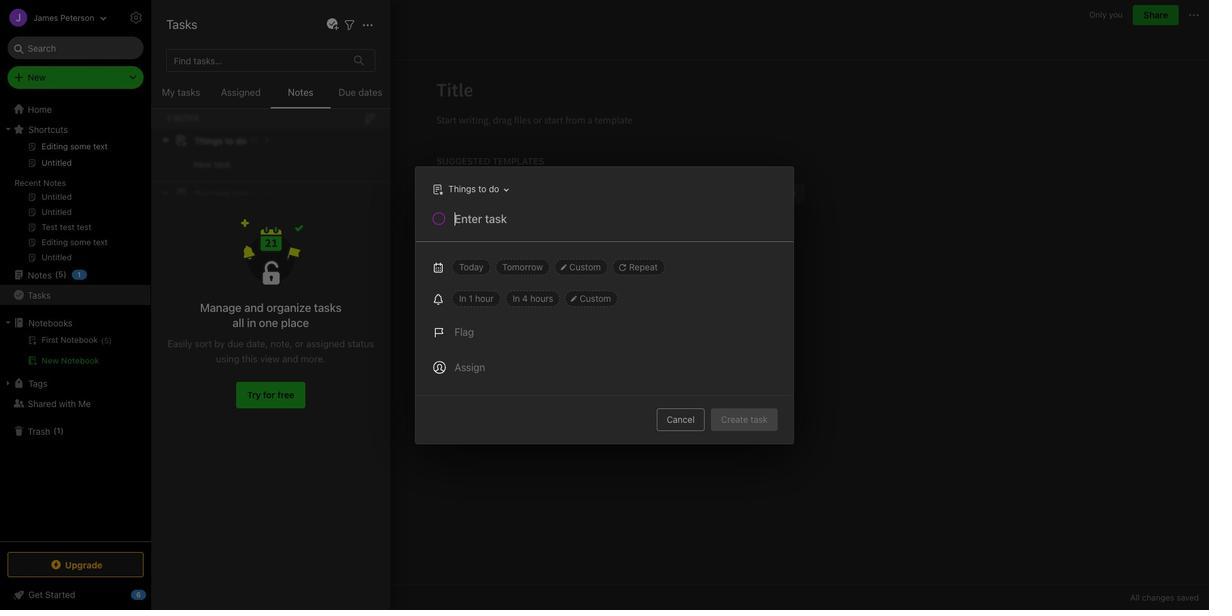 Task type: locate. For each thing, give the bounding box(es) containing it.
) right 'trash'
[[61, 426, 64, 436]]

1 vertical spatial tasks
[[28, 290, 51, 300]]

0 vertical spatial )
[[63, 269, 67, 279]]

custom button
[[555, 259, 608, 275], [566, 290, 618, 307]]

Go to note or move task field
[[427, 180, 513, 198]]

notes ( 5 )
[[28, 269, 67, 280]]

notes left 5
[[28, 269, 52, 280]]

this
[[242, 353, 258, 364]]

due dates
[[339, 86, 383, 98]]

assign
[[455, 361, 485, 373]]

last edited on nov 7, 2023
[[161, 39, 270, 49]]

today
[[459, 261, 484, 272]]

tomorrow
[[503, 261, 543, 272]]

place
[[281, 316, 309, 330]]

2 things to do button from the left
[[430, 180, 513, 198]]

1 horizontal spatial in
[[513, 293, 520, 303]]

things to do button
[[427, 180, 513, 198], [430, 180, 513, 198]]

2 horizontal spatial 1
[[469, 293, 473, 303]]

notes right recent
[[43, 178, 66, 188]]

0 vertical spatial notes
[[288, 86, 314, 98]]

tasks up edited
[[166, 17, 197, 32]]

in
[[459, 293, 467, 303], [513, 293, 520, 303]]

in inside "button"
[[459, 293, 467, 303]]

notes inside button
[[288, 86, 314, 98]]

due dates button
[[331, 84, 391, 108]]

tasks right my
[[178, 86, 200, 98]]

my
[[162, 86, 175, 98]]

sort
[[195, 338, 212, 349]]

1 vertical spatial new
[[42, 355, 59, 365]]

assigned button
[[211, 84, 271, 108]]

( right 'trash'
[[53, 426, 57, 436]]

all
[[1131, 592, 1141, 602]]

in left hour
[[459, 293, 467, 303]]

notebooks link
[[0, 313, 151, 333]]

tree
[[0, 99, 151, 541]]

1 horizontal spatial 1
[[78, 270, 81, 279]]

tasks inside button
[[28, 290, 51, 300]]

and up in
[[244, 301, 264, 314]]

new for new
[[28, 72, 46, 83]]

1 vertical spatial custom button
[[566, 290, 618, 307]]

Search text field
[[16, 37, 135, 59]]

by
[[215, 338, 225, 349]]

notes left the due
[[288, 86, 314, 98]]

changes
[[1143, 592, 1175, 602]]

in 4 hours button
[[506, 290, 561, 307]]

manage and organize tasks all in one place
[[200, 301, 342, 330]]

custom
[[570, 261, 601, 272], [580, 293, 612, 303]]

0 horizontal spatial in
[[459, 293, 467, 303]]

assign button
[[426, 352, 493, 382]]

1 left hour
[[469, 293, 473, 303]]

notes for notes
[[288, 86, 314, 98]]

in for in 1 hour
[[459, 293, 467, 303]]

tasks button
[[0, 285, 151, 305]]

and down note,
[[282, 353, 298, 364]]

1 vertical spatial 1
[[469, 293, 473, 303]]

1 vertical spatial notes
[[43, 178, 66, 188]]

nov
[[222, 39, 238, 49]]

1 right 5
[[78, 270, 81, 279]]

only you
[[1090, 10, 1124, 20]]

( inside trash ( 1 )
[[53, 426, 57, 436]]

tags button
[[0, 373, 151, 393]]

) inside trash ( 1 )
[[61, 426, 64, 436]]

note window element
[[151, 0, 1210, 610]]

easily
[[168, 338, 192, 349]]

do
[[489, 183, 500, 194]]

things to do
[[449, 183, 500, 194]]

0 vertical spatial custom button
[[555, 259, 608, 275]]

my tasks
[[162, 86, 200, 98]]

and
[[244, 301, 264, 314], [282, 353, 298, 364]]

tomorrow button
[[496, 259, 550, 275]]

try
[[247, 389, 261, 400]]

None search field
[[16, 37, 135, 59]]

shortcuts
[[28, 124, 68, 135]]

( inside "notes ( 5 )"
[[55, 269, 58, 279]]

home
[[28, 104, 52, 114]]

1 horizontal spatial and
[[282, 353, 298, 364]]

0 horizontal spatial tasks
[[28, 290, 51, 300]]

custom right the hours
[[580, 293, 612, 303]]

) up tasks button
[[63, 269, 67, 279]]

trash ( 1 )
[[28, 426, 64, 436]]

1 right 'trash'
[[57, 426, 61, 436]]

in inside button
[[513, 293, 520, 303]]

0 horizontal spatial tasks
[[178, 86, 200, 98]]

) inside "notes ( 5 )"
[[63, 269, 67, 279]]

0 horizontal spatial 1
[[57, 426, 61, 436]]

manage
[[200, 301, 242, 314]]

custom button down 'enter task' text box
[[555, 259, 608, 275]]

2 vertical spatial notes
[[28, 269, 52, 280]]

new up the tags
[[42, 355, 59, 365]]

1 horizontal spatial tasks
[[314, 301, 342, 314]]

and inside the manage and organize tasks all in one place
[[244, 301, 264, 314]]

2 vertical spatial 1
[[57, 426, 61, 436]]

recent
[[14, 178, 41, 188]]

1 horizontal spatial tasks
[[166, 17, 197, 32]]

1 in from the left
[[459, 293, 467, 303]]

today button
[[452, 259, 491, 275]]

5
[[58, 269, 63, 279]]

2 in from the left
[[513, 293, 520, 303]]

settings image
[[129, 10, 144, 25]]

2023
[[249, 39, 270, 49]]

recent notes group
[[0, 139, 151, 270]]

for
[[263, 389, 275, 400]]

last
[[161, 39, 179, 49]]

in for in 4 hours
[[513, 293, 520, 303]]

new for new notebook
[[42, 355, 59, 365]]

new
[[28, 72, 46, 83], [42, 355, 59, 365]]

(
[[55, 269, 58, 279], [53, 426, 57, 436]]

1 vertical spatial (
[[53, 426, 57, 436]]

custom left the repeat button
[[570, 261, 601, 272]]

0 vertical spatial (
[[55, 269, 58, 279]]

1
[[78, 270, 81, 279], [469, 293, 473, 303], [57, 426, 61, 436]]

1 vertical spatial and
[[282, 353, 298, 364]]

task
[[751, 414, 768, 424]]

new inside button
[[42, 355, 59, 365]]

shortcuts button
[[0, 119, 151, 139]]

tasks
[[178, 86, 200, 98], [314, 301, 342, 314]]

hours
[[531, 293, 554, 303]]

on
[[209, 39, 219, 49]]

0 horizontal spatial and
[[244, 301, 264, 314]]

tasks inside the manage and organize tasks all in one place
[[314, 301, 342, 314]]

me
[[78, 398, 91, 409]]

0 vertical spatial and
[[244, 301, 264, 314]]

0 vertical spatial custom
[[570, 261, 601, 272]]

1 vertical spatial tasks
[[314, 301, 342, 314]]

new up home
[[28, 72, 46, 83]]

tasks down "notes ( 5 )"
[[28, 290, 51, 300]]

cancel button
[[657, 408, 705, 431]]

all
[[233, 316, 244, 330]]

0 vertical spatial tasks
[[178, 86, 200, 98]]

1 vertical spatial )
[[61, 426, 64, 436]]

due
[[228, 338, 244, 349]]

custom button for in 4 hours
[[566, 290, 618, 307]]

shared
[[28, 398, 57, 409]]

in left 4
[[513, 293, 520, 303]]

custom button right the hours
[[566, 290, 618, 307]]

new inside popup button
[[28, 72, 46, 83]]

try for free button
[[237, 382, 305, 408]]

( up tasks button
[[55, 269, 58, 279]]

organize
[[267, 301, 311, 314]]

notes inside "notes ( 5 )"
[[28, 269, 52, 280]]

Find tasks… text field
[[169, 50, 347, 71]]

1 vertical spatial custom
[[580, 293, 612, 303]]

0 vertical spatial new
[[28, 72, 46, 83]]

notebook
[[61, 355, 99, 365]]

( for trash
[[53, 426, 57, 436]]

4
[[523, 293, 528, 303]]

tasks up assigned
[[314, 301, 342, 314]]



Task type: describe. For each thing, give the bounding box(es) containing it.
new button
[[8, 66, 144, 89]]

tasks inside my tasks button
[[178, 86, 200, 98]]

notes inside group
[[43, 178, 66, 188]]

view
[[260, 353, 280, 364]]

new notebook
[[42, 355, 99, 365]]

new task image
[[325, 17, 340, 32]]

in 4 hours
[[513, 293, 554, 303]]

create task button
[[712, 408, 778, 431]]

notebooks
[[28, 317, 73, 328]]

upgrade
[[65, 559, 103, 570]]

7,
[[240, 39, 247, 49]]

note,
[[271, 338, 293, 349]]

you
[[1110, 10, 1124, 20]]

custom button for tomorrow
[[555, 259, 608, 275]]

due
[[339, 86, 356, 98]]

in 1 hour button
[[452, 290, 501, 307]]

( for notes
[[55, 269, 58, 279]]

0 vertical spatial 1
[[78, 270, 81, 279]]

shared with me
[[28, 398, 91, 409]]

status
[[348, 338, 374, 349]]

1 inside trash ( 1 )
[[57, 426, 61, 436]]

new notebook button
[[0, 353, 151, 368]]

try for free
[[247, 389, 295, 400]]

assigned
[[221, 86, 261, 98]]

notes for notes ( 5 )
[[28, 269, 52, 280]]

Enter task text field
[[454, 211, 779, 232]]

create
[[722, 414, 749, 424]]

easily sort by due date, note, or assigned status using this view and more.
[[168, 338, 374, 364]]

share
[[1144, 9, 1169, 20]]

things
[[449, 183, 476, 194]]

notes button
[[271, 84, 331, 108]]

date,
[[246, 338, 268, 349]]

recent notes
[[14, 178, 66, 188]]

and inside easily sort by due date, note, or assigned status using this view and more.
[[282, 353, 298, 364]]

home link
[[0, 99, 151, 119]]

in
[[247, 316, 256, 330]]

free
[[278, 389, 295, 400]]

) for trash
[[61, 426, 64, 436]]

repeat
[[630, 261, 658, 272]]

one
[[259, 316, 278, 330]]

using
[[216, 353, 240, 364]]

custom for in 4 hours
[[580, 293, 612, 303]]

dates
[[359, 86, 383, 98]]

expand notebooks image
[[3, 318, 13, 328]]

trash
[[28, 426, 50, 436]]

0 vertical spatial tasks
[[166, 17, 197, 32]]

custom for tomorrow
[[570, 261, 601, 272]]

in 1 hour
[[459, 293, 494, 303]]

) for notes
[[63, 269, 67, 279]]

repeat button
[[613, 259, 665, 275]]

cancel
[[667, 414, 695, 424]]

flag button
[[426, 317, 482, 347]]

upgrade button
[[8, 552, 144, 577]]

tree containing home
[[0, 99, 151, 541]]

hour
[[475, 293, 494, 303]]

only
[[1090, 10, 1108, 20]]

shared with me link
[[0, 393, 151, 413]]

create task
[[722, 414, 768, 424]]

all changes saved
[[1131, 592, 1200, 602]]

with
[[59, 398, 76, 409]]

flag
[[455, 326, 474, 337]]

expand note image
[[160, 8, 175, 23]]

expand tags image
[[3, 378, 13, 388]]

1 inside in 1 hour "button"
[[469, 293, 473, 303]]

saved
[[1177, 592, 1200, 602]]

Note Editor text field
[[151, 60, 1210, 584]]

more.
[[301, 353, 326, 364]]

share button
[[1134, 5, 1180, 25]]

or
[[295, 338, 304, 349]]

my tasks button
[[151, 84, 211, 108]]

edited
[[181, 39, 207, 49]]

assigned
[[307, 338, 345, 349]]

tags
[[28, 378, 48, 388]]

to
[[479, 183, 487, 194]]

new notebook group
[[0, 333, 151, 373]]

1 things to do button from the left
[[427, 180, 513, 198]]



Task type: vqa. For each thing, say whether or not it's contained in the screenshot.
Manage and organize tasks all in one place
yes



